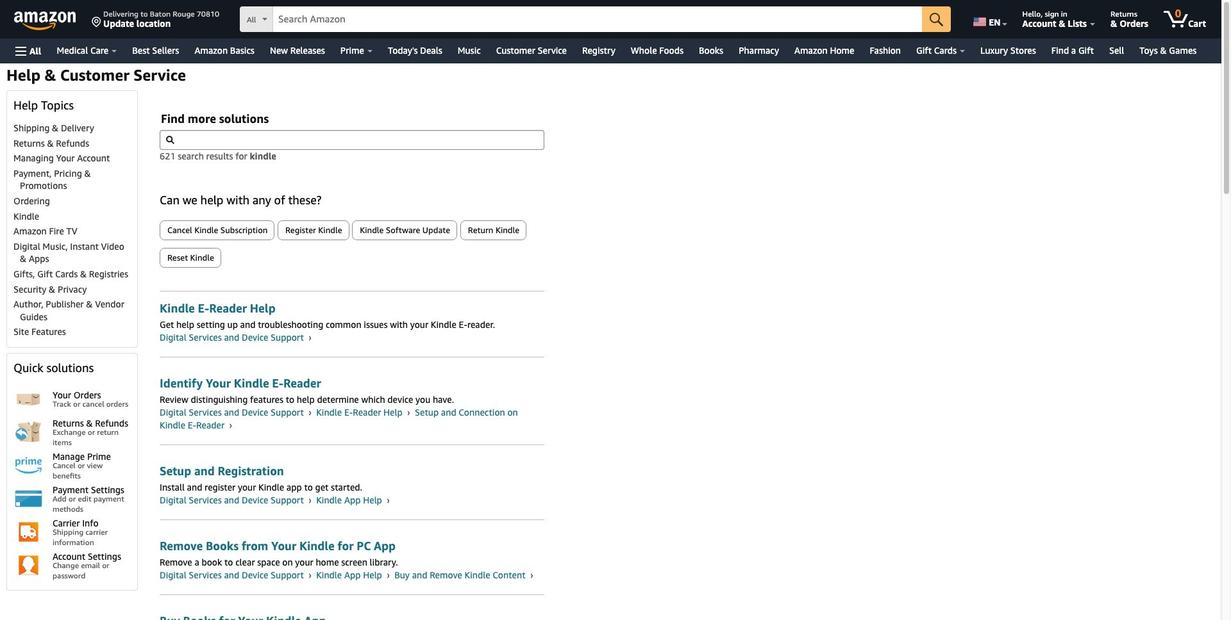 Task type: locate. For each thing, give the bounding box(es) containing it.
None search field
[[160, 130, 544, 150]]

Search Amazon text field
[[273, 7, 922, 31]]

option group
[[159, 221, 544, 276]]

search image
[[166, 136, 174, 144]]

None submit
[[922, 6, 951, 32], [160, 221, 274, 240], [278, 221, 349, 240], [353, 221, 457, 240], [461, 221, 526, 240], [160, 249, 220, 267], [922, 6, 951, 32], [160, 221, 274, 240], [278, 221, 349, 240], [353, 221, 457, 240], [461, 221, 526, 240], [160, 249, 220, 267]]

none search field inside navigation navigation
[[240, 6, 951, 33]]

navigation navigation
[[0, 0, 1231, 621]]

None search field
[[240, 6, 951, 33]]



Task type: describe. For each thing, give the bounding box(es) containing it.
amazon image
[[14, 12, 76, 31]]

manage prime image
[[13, 451, 44, 481]]

returns & refunds image
[[13, 418, 44, 448]]

your orders image
[[13, 385, 44, 415]]

carrier info image
[[13, 518, 44, 548]]

payment settings image
[[13, 484, 44, 514]]

account settings image
[[13, 551, 44, 581]]



Task type: vqa. For each thing, say whether or not it's contained in the screenshot.
Search Amazon search box
yes



